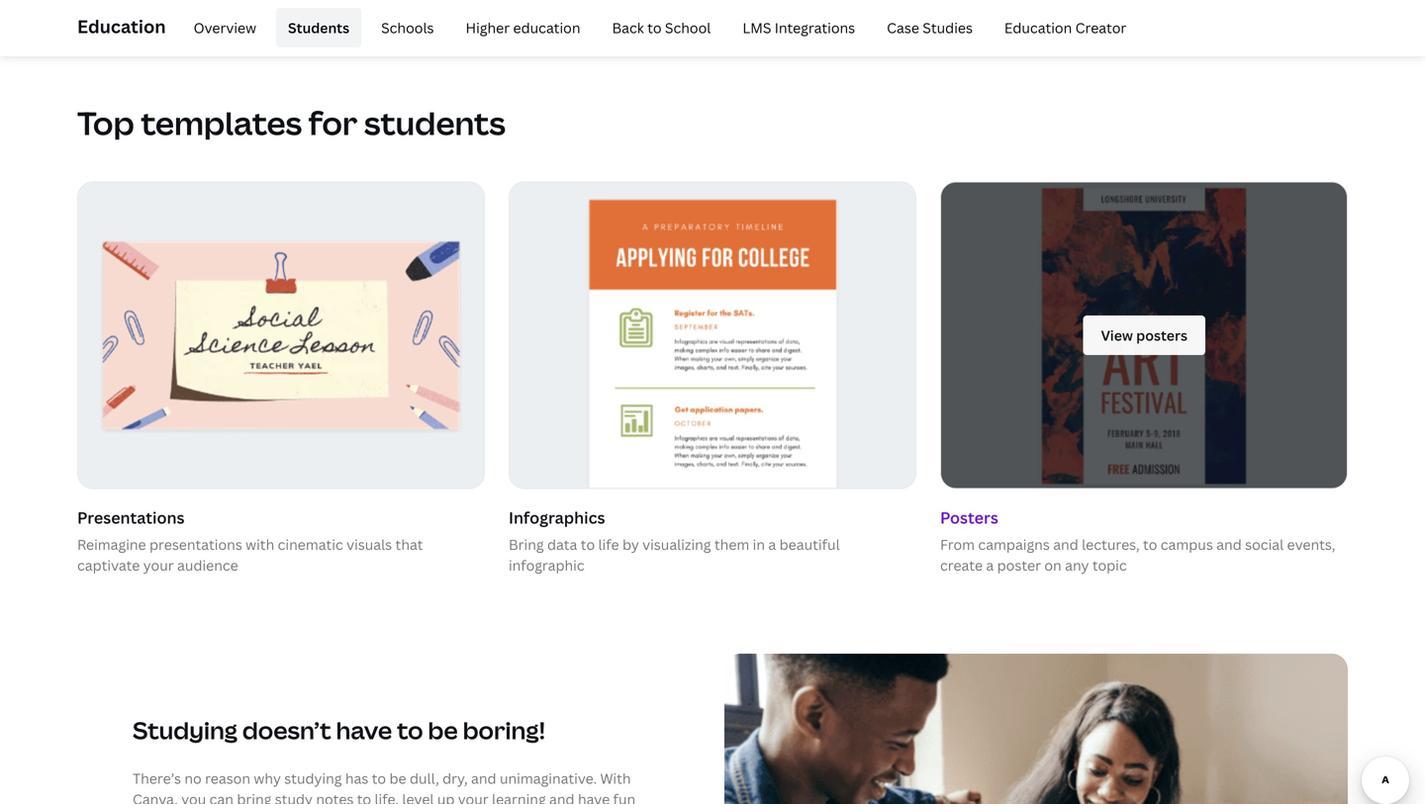Task type: locate. For each thing, give the bounding box(es) containing it.
cinematic
[[278, 536, 343, 554]]

no
[[184, 770, 202, 788]]

0 vertical spatial your
[[143, 556, 174, 575]]

case
[[887, 18, 919, 37]]

higher education
[[466, 18, 581, 37]]

a right in
[[769, 536, 776, 554]]

life,
[[375, 790, 399, 805]]

have
[[336, 715, 392, 747], [578, 790, 610, 805]]

1 vertical spatial have
[[578, 790, 610, 805]]

a inside "bring data to life by visualizing them in a beautiful infographic"
[[769, 536, 776, 554]]

1 horizontal spatial a
[[986, 556, 994, 575]]

education
[[77, 14, 166, 39], [1005, 18, 1072, 37]]

top
[[77, 101, 134, 145]]

1 horizontal spatial education
[[1005, 18, 1072, 37]]

posters
[[940, 507, 999, 529]]

integrations
[[775, 18, 855, 37]]

infographic
[[509, 556, 585, 575]]

be up dry,
[[428, 715, 458, 747]]

menu bar
[[174, 8, 1139, 48]]

studying
[[133, 715, 238, 747]]

top templates for students
[[77, 101, 506, 145]]

overview
[[194, 18, 256, 37]]

them
[[715, 536, 750, 554]]

menu bar containing overview
[[174, 8, 1139, 48]]

have down with
[[578, 790, 610, 805]]

education for education creator
[[1005, 18, 1072, 37]]

0 vertical spatial be
[[428, 715, 458, 747]]

have up has
[[336, 715, 392, 747]]

have inside there's no reason why studying has to be dull, dry, and unimaginative. with canva, you can bring study notes to life, level up your learning and have fu
[[578, 790, 610, 805]]

on
[[1045, 556, 1062, 575]]

to
[[648, 18, 662, 37], [581, 536, 595, 554], [1143, 536, 1158, 554], [397, 715, 423, 747], [372, 770, 386, 788], [357, 790, 371, 805]]

to up dull,
[[397, 715, 423, 747]]

to left 'campus'
[[1143, 536, 1158, 554]]

and up the any
[[1053, 536, 1079, 554]]

a
[[769, 536, 776, 554], [986, 556, 994, 575]]

schools
[[381, 18, 434, 37]]

your down dry,
[[458, 790, 489, 805]]

student poster image
[[921, 167, 1367, 504]]

1 horizontal spatial have
[[578, 790, 610, 805]]

to left the "life"
[[581, 536, 595, 554]]

1 horizontal spatial your
[[458, 790, 489, 805]]

from campaigns and lectures, to campus and social events, create a poster on any topic
[[940, 536, 1336, 575]]

audience
[[177, 556, 238, 575]]

back
[[612, 18, 644, 37]]

study
[[275, 790, 313, 805]]

students link
[[276, 8, 361, 48]]

to inside 'from campaigns and lectures, to campus and social events, create a poster on any topic'
[[1143, 536, 1158, 554]]

0 horizontal spatial be
[[389, 770, 406, 788]]

creator
[[1076, 18, 1127, 37]]

and right dry,
[[471, 770, 496, 788]]

students
[[364, 101, 506, 145]]

has
[[345, 770, 369, 788]]

notes
[[316, 790, 354, 805]]

1 vertical spatial be
[[389, 770, 406, 788]]

visuals
[[347, 536, 392, 554]]

your down presentations
[[143, 556, 174, 575]]

be
[[428, 715, 458, 747], [389, 770, 406, 788]]

presentations
[[149, 536, 242, 554]]

your inside there's no reason why studying has to be dull, dry, and unimaginative. with canva, you can bring study notes to life, level up your learning and have fu
[[458, 790, 489, 805]]

be up life,
[[389, 770, 406, 788]]

0 horizontal spatial education
[[77, 14, 166, 39]]

0 horizontal spatial have
[[336, 715, 392, 747]]

that
[[395, 536, 423, 554]]

events,
[[1287, 536, 1336, 554]]

beautiful
[[780, 536, 840, 554]]

bring
[[509, 536, 544, 554]]

and
[[1053, 536, 1079, 554], [1217, 536, 1242, 554], [471, 770, 496, 788], [549, 790, 575, 805]]

topic
[[1093, 556, 1127, 575]]

infographics
[[509, 507, 605, 529]]

0 horizontal spatial a
[[769, 536, 776, 554]]

1 vertical spatial your
[[458, 790, 489, 805]]

social
[[1245, 536, 1284, 554]]

level
[[402, 790, 434, 805]]

1 vertical spatial a
[[986, 556, 994, 575]]

studying doesn't have to be boring!
[[133, 715, 546, 747]]

a right create
[[986, 556, 994, 575]]

with
[[246, 536, 274, 554]]

0 vertical spatial have
[[336, 715, 392, 747]]

education left creator
[[1005, 18, 1072, 37]]

to right back
[[648, 18, 662, 37]]

0 vertical spatial a
[[769, 536, 776, 554]]

your
[[143, 556, 174, 575], [458, 790, 489, 805]]

0 horizontal spatial your
[[143, 556, 174, 575]]

education up the top
[[77, 14, 166, 39]]

student infographic image
[[510, 183, 916, 488]]

presentations
[[77, 507, 185, 529]]

lectures,
[[1082, 536, 1140, 554]]

education creator
[[1005, 18, 1127, 37]]

education
[[513, 18, 581, 37]]



Task type: describe. For each thing, give the bounding box(es) containing it.
1 horizontal spatial be
[[428, 715, 458, 747]]

lms integrations
[[743, 18, 855, 37]]

to inside "bring data to life by visualizing them in a beautiful infographic"
[[581, 536, 595, 554]]

any
[[1065, 556, 1089, 575]]

back to school link
[[600, 8, 723, 48]]

with
[[600, 770, 631, 788]]

doesn't
[[242, 715, 331, 747]]

to down has
[[357, 790, 371, 805]]

lms integrations link
[[731, 8, 867, 48]]

school
[[665, 18, 711, 37]]

dry,
[[443, 770, 468, 788]]

education creator link
[[993, 8, 1139, 48]]

studies
[[923, 18, 973, 37]]

bring
[[237, 790, 272, 805]]

reimagine presentations with cinematic visuals that captivate your audience
[[77, 536, 423, 575]]

be inside there's no reason why studying has to be dull, dry, and unimaginative. with canva, you can bring study notes to life, level up your learning and have fu
[[389, 770, 406, 788]]

campus
[[1161, 536, 1213, 554]]

captivate
[[77, 556, 140, 575]]

by
[[623, 536, 639, 554]]

studying
[[284, 770, 342, 788]]

campaigns
[[978, 536, 1050, 554]]

for
[[308, 101, 358, 145]]

and down the unimaginative.
[[549, 790, 575, 805]]

dull,
[[410, 770, 439, 788]]

and left social
[[1217, 536, 1242, 554]]

a inside 'from campaigns and lectures, to campus and social events, create a poster on any topic'
[[986, 556, 994, 575]]

templates
[[141, 101, 302, 145]]

poster
[[997, 556, 1041, 575]]

there's no reason why studying has to be dull, dry, and unimaginative. with canva, you can bring study notes to life, level up your learning and have fu
[[133, 770, 636, 805]]

reason
[[205, 770, 250, 788]]

data
[[547, 536, 577, 554]]

education for education
[[77, 14, 166, 39]]

overview link
[[182, 8, 268, 48]]

canva,
[[133, 790, 178, 805]]

you
[[181, 790, 206, 805]]

student presentation image
[[78, 183, 484, 488]]

to up life,
[[372, 770, 386, 788]]

learning
[[492, 790, 546, 805]]

up
[[437, 790, 455, 805]]

from
[[940, 536, 975, 554]]

unimaginative.
[[500, 770, 597, 788]]

higher
[[466, 18, 510, 37]]

reimagine
[[77, 536, 146, 554]]

bring data to life by visualizing them in a beautiful infographic
[[509, 536, 840, 575]]

back to school
[[612, 18, 711, 37]]

why
[[254, 770, 281, 788]]

to inside back to school link
[[648, 18, 662, 37]]

in
[[753, 536, 765, 554]]

create
[[940, 556, 983, 575]]

students
[[288, 18, 350, 37]]

higher education link
[[454, 8, 592, 48]]

life
[[598, 536, 619, 554]]

boring!
[[463, 715, 546, 747]]

case studies link
[[875, 8, 985, 48]]

there's
[[133, 770, 181, 788]]

case studies
[[887, 18, 973, 37]]

lms
[[743, 18, 772, 37]]

schools link
[[369, 8, 446, 48]]

can
[[210, 790, 234, 805]]

your inside reimagine presentations with cinematic visuals that captivate your audience
[[143, 556, 174, 575]]

visualizing
[[643, 536, 711, 554]]



Task type: vqa. For each thing, say whether or not it's contained in the screenshot.
$
no



